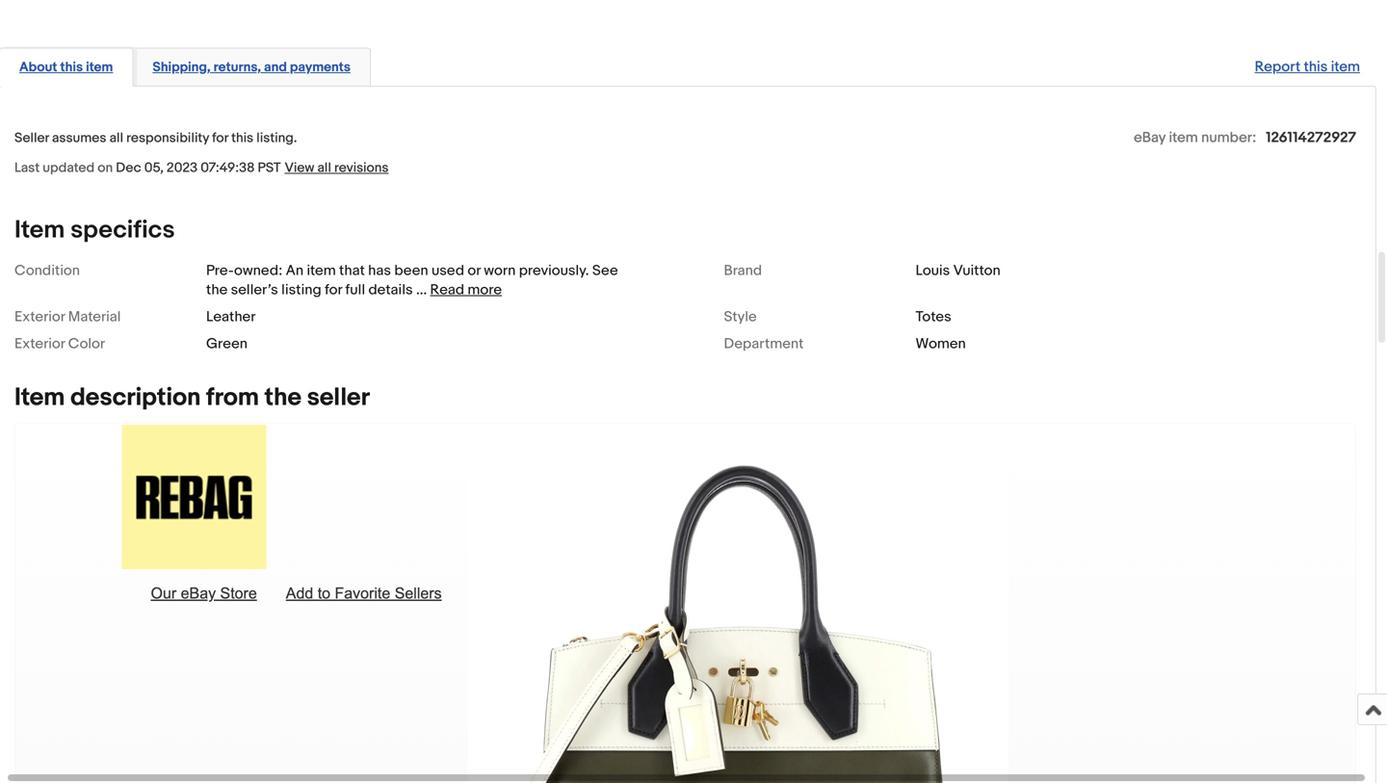 Task type: locate. For each thing, give the bounding box(es) containing it.
report
[[1255, 58, 1301, 75]]

shipping, returns, and payments button
[[153, 58, 351, 76]]

0 vertical spatial the
[[206, 282, 228, 299]]

department
[[724, 335, 804, 353]]

07:49:38
[[201, 160, 255, 177]]

for
[[212, 130, 228, 147], [325, 282, 342, 299]]

the down 'pre-' at the left top of the page
[[206, 282, 228, 299]]

exterior material
[[14, 309, 121, 326]]

read
[[430, 282, 464, 299]]

item right an at the left top of the page
[[307, 262, 336, 280]]

item inside button
[[86, 59, 113, 75]]

all
[[109, 130, 123, 147], [317, 160, 331, 177]]

this inside about this item button
[[60, 59, 83, 75]]

women
[[916, 335, 966, 353]]

this right the about
[[60, 59, 83, 75]]

exterior up exterior color
[[14, 309, 65, 326]]

shipping,
[[153, 59, 211, 75]]

view
[[285, 160, 314, 177]]

1 vertical spatial the
[[265, 383, 302, 413]]

material
[[68, 309, 121, 326]]

1 horizontal spatial the
[[265, 383, 302, 413]]

this right report
[[1304, 58, 1328, 75]]

tab list
[[0, 44, 1377, 87]]

this for about
[[60, 59, 83, 75]]

vuitton
[[953, 262, 1001, 280]]

view all revisions link
[[281, 159, 389, 177]]

condition
[[14, 262, 80, 280]]

ebay item number: 126114272927
[[1134, 129, 1356, 147]]

0 vertical spatial item
[[14, 216, 65, 245]]

the inside pre-owned: an item that has been used or worn previously. see the seller's listing for full details ...
[[206, 282, 228, 299]]

last updated on dec 05, 2023 07:49:38 pst view all revisions
[[14, 160, 389, 177]]

totes
[[916, 309, 952, 326]]

the
[[206, 282, 228, 299], [265, 383, 302, 413]]

item down exterior color
[[14, 383, 65, 413]]

1 vertical spatial all
[[317, 160, 331, 177]]

this up the 07:49:38
[[231, 130, 253, 147]]

for up the 07:49:38
[[212, 130, 228, 147]]

this
[[1304, 58, 1328, 75], [60, 59, 83, 75], [231, 130, 253, 147]]

number:
[[1201, 129, 1257, 147]]

0 vertical spatial exterior
[[14, 309, 65, 326]]

all right view
[[317, 160, 331, 177]]

updated
[[43, 160, 95, 177]]

read more button
[[430, 282, 502, 299]]

1 vertical spatial exterior
[[14, 335, 65, 353]]

2 item from the top
[[14, 383, 65, 413]]

pre-owned: an item that has been used or worn previously. see the seller's listing for full details ...
[[206, 262, 618, 299]]

item right ebay
[[1169, 129, 1198, 147]]

style
[[724, 309, 757, 326]]

for left full
[[325, 282, 342, 299]]

0 vertical spatial for
[[212, 130, 228, 147]]

0 horizontal spatial all
[[109, 130, 123, 147]]

from
[[206, 383, 259, 413]]

about this item
[[19, 59, 113, 75]]

item right the about
[[86, 59, 113, 75]]

exterior down exterior material
[[14, 335, 65, 353]]

report this item link
[[1245, 49, 1370, 85]]

item up condition
[[14, 216, 65, 245]]

this inside report this item link
[[1304, 58, 1328, 75]]

0 horizontal spatial this
[[60, 59, 83, 75]]

seller's
[[231, 282, 278, 299]]

revisions
[[334, 160, 389, 177]]

item for item specifics
[[14, 216, 65, 245]]

listing.
[[256, 130, 297, 147]]

dec
[[116, 160, 141, 177]]

item specifics
[[14, 216, 175, 245]]

0 vertical spatial all
[[109, 130, 123, 147]]

the right from
[[265, 383, 302, 413]]

pst
[[258, 160, 281, 177]]

1 vertical spatial for
[[325, 282, 342, 299]]

1 exterior from the top
[[14, 309, 65, 326]]

exterior
[[14, 309, 65, 326], [14, 335, 65, 353]]

126114272927
[[1266, 129, 1356, 147]]

owned:
[[234, 262, 283, 280]]

exterior for exterior material
[[14, 309, 65, 326]]

payments
[[290, 59, 351, 75]]

item for item description from the seller
[[14, 383, 65, 413]]

item right report
[[1331, 58, 1360, 75]]

2 exterior from the top
[[14, 335, 65, 353]]

that
[[339, 262, 365, 280]]

exterior color
[[14, 335, 105, 353]]

seller assumes all responsibility for this listing.
[[14, 130, 297, 147]]

2 horizontal spatial this
[[1304, 58, 1328, 75]]

0 horizontal spatial the
[[206, 282, 228, 299]]

all up on
[[109, 130, 123, 147]]

returns,
[[214, 59, 261, 75]]

item
[[1331, 58, 1360, 75], [86, 59, 113, 75], [1169, 129, 1198, 147], [307, 262, 336, 280]]

responsibility
[[126, 130, 209, 147]]

1 vertical spatial item
[[14, 383, 65, 413]]

0 horizontal spatial for
[[212, 130, 228, 147]]

shipping, returns, and payments
[[153, 59, 351, 75]]

item
[[14, 216, 65, 245], [14, 383, 65, 413]]

1 horizontal spatial for
[[325, 282, 342, 299]]

or
[[468, 262, 481, 280]]

1 item from the top
[[14, 216, 65, 245]]

see
[[592, 262, 618, 280]]

1 horizontal spatial all
[[317, 160, 331, 177]]

assumes
[[52, 130, 106, 147]]



Task type: describe. For each thing, give the bounding box(es) containing it.
05,
[[144, 160, 164, 177]]

this for report
[[1304, 58, 1328, 75]]

about this item button
[[19, 58, 113, 76]]

and
[[264, 59, 287, 75]]

seller
[[307, 383, 370, 413]]

exterior for exterior color
[[14, 335, 65, 353]]

color
[[68, 335, 105, 353]]

an
[[286, 262, 304, 280]]

item description from the seller
[[14, 383, 370, 413]]

used
[[432, 262, 464, 280]]

full
[[345, 282, 365, 299]]

been
[[394, 262, 428, 280]]

description
[[70, 383, 201, 413]]

tab list containing about this item
[[0, 44, 1377, 87]]

item inside pre-owned: an item that has been used or worn previously. see the seller's listing for full details ...
[[307, 262, 336, 280]]

read more
[[430, 282, 502, 299]]

listing
[[281, 282, 322, 299]]

about
[[19, 59, 57, 75]]

more
[[468, 282, 502, 299]]

report this item
[[1255, 58, 1360, 75]]

louis
[[916, 262, 950, 280]]

brand
[[724, 262, 762, 280]]

previously.
[[519, 262, 589, 280]]

has
[[368, 262, 391, 280]]

seller
[[14, 130, 49, 147]]

pre-
[[206, 262, 234, 280]]

green
[[206, 335, 248, 353]]

ebay
[[1134, 129, 1166, 147]]

...
[[416, 282, 427, 299]]

for inside pre-owned: an item that has been used or worn previously. see the seller's listing for full details ...
[[325, 282, 342, 299]]

leather
[[206, 309, 256, 326]]

1 horizontal spatial this
[[231, 130, 253, 147]]

details
[[368, 282, 413, 299]]

on
[[98, 160, 113, 177]]

worn
[[484, 262, 516, 280]]

specifics
[[70, 216, 175, 245]]

last
[[14, 160, 40, 177]]

louis vuitton
[[916, 262, 1001, 280]]

2023
[[167, 160, 198, 177]]



Task type: vqa. For each thing, say whether or not it's contained in the screenshot.
List to the middle
no



